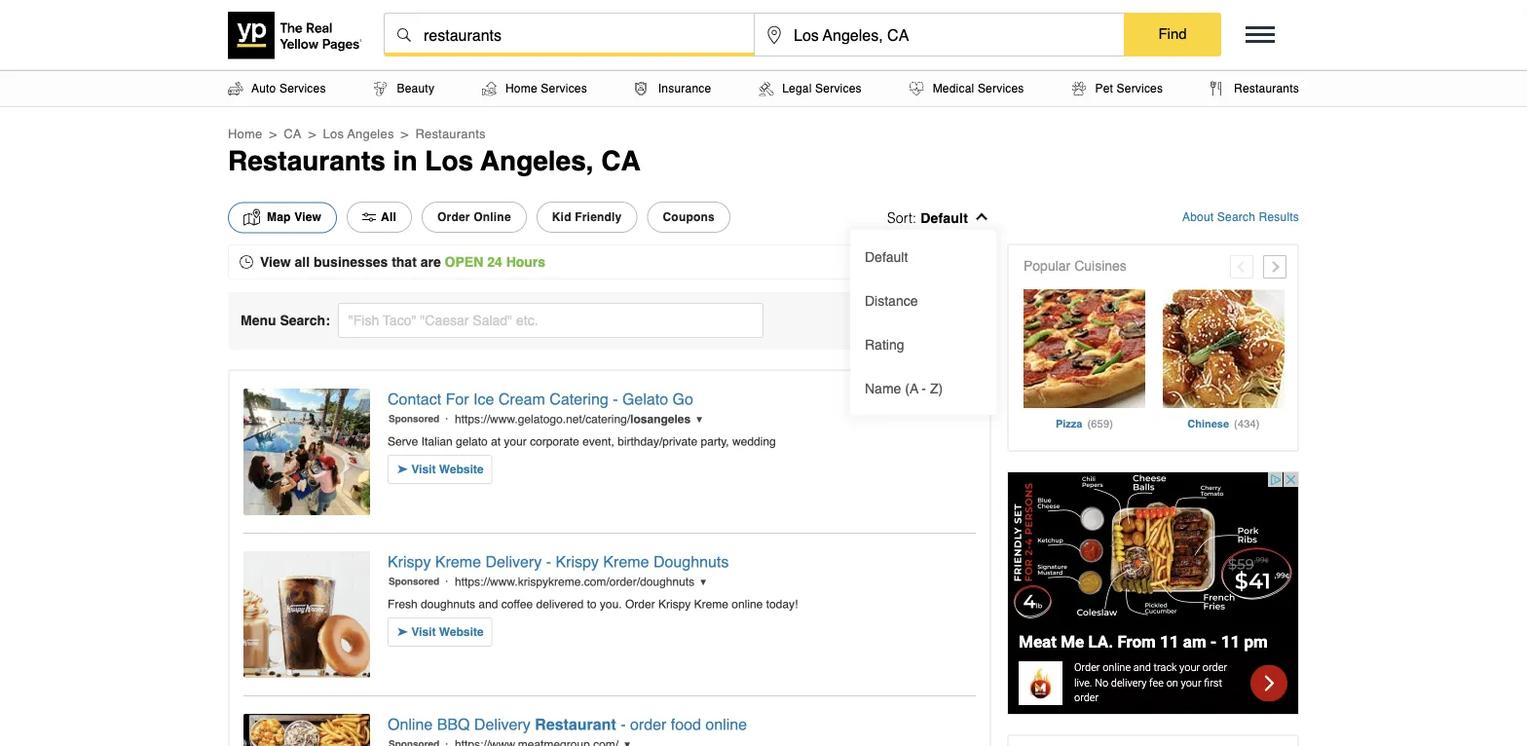 Task type: describe. For each thing, give the bounding box(es) containing it.
all
[[381, 210, 397, 224]]

24
[[487, 254, 503, 270]]

name (a - z) link
[[856, 366, 992, 410]]

hours
[[506, 254, 546, 270]]

distance link
[[856, 279, 992, 323]]

angeles,
[[481, 145, 594, 176]]

home
[[506, 82, 538, 95]]

browse legal services image
[[759, 81, 774, 96]]

rating
[[865, 337, 905, 352]]

results
[[1259, 210, 1300, 224]]

menu search:
[[241, 313, 330, 328]]

services for auto services
[[280, 82, 326, 95]]

1 vertical spatial los
[[425, 145, 474, 176]]

0 vertical spatial ca
[[284, 126, 302, 141]]

services for home services
[[541, 82, 588, 95]]

next » link
[[1264, 255, 1332, 279]]

legal services
[[783, 82, 862, 95]]

map view link
[[228, 202, 337, 233]]

1 horizontal spatial ca
[[601, 145, 641, 176]]

pizza
[[1056, 418, 1083, 430]]

sort: default
[[888, 210, 969, 226]]

auto
[[251, 82, 276, 95]]

the real yellow pages logo image
[[228, 12, 364, 59]]

rating link
[[856, 323, 992, 366]]

find
[[1159, 25, 1187, 42]]

sort:
[[888, 210, 917, 226]]

browse insurance image
[[635, 81, 647, 96]]

about search results
[[1183, 210, 1300, 224]]

online
[[474, 210, 511, 224]]

1 vertical spatial default link
[[856, 235, 992, 279]]

restaurants for restaurants
[[415, 126, 486, 141]]

medical services
[[933, 82, 1025, 95]]

services for legal services
[[816, 82, 862, 95]]

map view
[[267, 210, 322, 224]]

coupons
[[663, 210, 715, 224]]

0 vertical spatial default link
[[921, 210, 978, 226]]

all link
[[347, 202, 412, 233]]

search
[[1218, 210, 1256, 224]]

popular
[[1024, 258, 1071, 274]]

pizza (659)
[[1056, 418, 1114, 430]]

Where? text field
[[755, 14, 1124, 57]]

legal
[[783, 82, 812, 95]]

services for pet services
[[1117, 82, 1164, 95]]

pet
[[1096, 82, 1114, 95]]

chinese
[[1188, 418, 1230, 430]]

search:
[[280, 313, 330, 328]]

(a
[[905, 380, 919, 396]]

1 vertical spatial view
[[260, 254, 291, 270]]

ca link
[[284, 126, 302, 141]]

angeles
[[347, 126, 394, 141]]

distance
[[865, 293, 918, 308]]

pet services
[[1096, 82, 1164, 95]]



Task type: vqa. For each thing, say whether or not it's contained in the screenshot.
Also
no



Task type: locate. For each thing, give the bounding box(es) containing it.
name
[[865, 380, 902, 396]]

medical
[[933, 82, 975, 95]]

name (a - z)
[[865, 380, 943, 396]]

services
[[280, 82, 326, 95], [541, 82, 588, 95], [816, 82, 862, 95], [978, 82, 1025, 95], [1117, 82, 1164, 95]]

services for medical services
[[978, 82, 1025, 95]]

ca
[[284, 126, 302, 141], [601, 145, 641, 176]]

default down sort:
[[865, 249, 908, 265]]

beauty
[[397, 82, 435, 95]]

0 vertical spatial restaurants
[[415, 126, 486, 141]]

view right map
[[294, 210, 322, 224]]

2 services from the left
[[541, 82, 588, 95]]

"Fish Taco" "Caesar Salad" etc. text field
[[338, 303, 764, 338]]

1 horizontal spatial default
[[921, 210, 969, 226]]

find button
[[1124, 13, 1222, 56]]

restaurants
[[1235, 82, 1300, 95]]

browse auto services image
[[228, 81, 244, 96]]

about
[[1183, 210, 1214, 224]]

insurance
[[659, 82, 712, 95]]

0 horizontal spatial default
[[865, 249, 908, 265]]

default
[[921, 210, 969, 226], [865, 249, 908, 265]]

0 horizontal spatial view
[[260, 254, 291, 270]]

home link
[[228, 126, 263, 141]]

default right sort:
[[921, 210, 969, 226]]

1 services from the left
[[280, 82, 326, 95]]

open
[[445, 254, 484, 270]]

auto services
[[251, 82, 326, 95]]

kid friendly
[[552, 210, 622, 224]]

los left angeles
[[323, 126, 344, 141]]

browse medical services image
[[910, 81, 925, 96]]

los angeles
[[323, 126, 394, 141]]

(434)
[[1235, 418, 1261, 430]]

restaurants down the 'ca' link
[[228, 145, 386, 176]]

are
[[421, 254, 441, 270]]

kid
[[552, 210, 572, 224]]

next
[[1286, 256, 1319, 274]]

browse home services image
[[482, 81, 497, 96]]

1 vertical spatial ca
[[601, 145, 641, 176]]

default link
[[921, 210, 978, 226], [856, 235, 992, 279]]

services right auto
[[280, 82, 326, 95]]

0 vertical spatial default
[[921, 210, 969, 226]]

home
[[228, 126, 263, 141]]

3 services from the left
[[816, 82, 862, 95]]

in
[[393, 145, 418, 176]]

5 services from the left
[[1117, 82, 1164, 95]]

order online
[[438, 210, 511, 224]]

0 horizontal spatial restaurants
[[228, 145, 386, 176]]

los right in
[[425, 145, 474, 176]]

ca down auto services
[[284, 126, 302, 141]]

restaurants in los angeles, ca
[[228, 145, 641, 176]]

z)
[[930, 380, 943, 396]]

default link right sort:
[[921, 210, 978, 226]]

-
[[922, 380, 927, 396]]

browse beauty image
[[374, 81, 387, 96]]

view all businesses that are open 24 hours
[[260, 254, 546, 270]]

1 vertical spatial restaurants
[[228, 145, 386, 176]]

map
[[267, 210, 291, 224]]

restaurants up restaurants in los angeles, ca
[[415, 126, 486, 141]]

that
[[392, 254, 417, 270]]

default link down sort: default
[[856, 235, 992, 279]]

0 vertical spatial view
[[294, 210, 322, 224]]

restaurants for restaurants in los angeles, ca
[[228, 145, 386, 176]]

browse pet services image
[[1072, 81, 1087, 96]]

about search results link
[[1183, 210, 1300, 224]]

all
[[295, 254, 310, 270]]

0 horizontal spatial los
[[323, 126, 344, 141]]

los angeles link
[[323, 126, 394, 141]]

menu
[[241, 313, 276, 328]]

view left all
[[260, 254, 291, 270]]

browse restaurants image
[[1211, 81, 1223, 96]]

advertisement region
[[1008, 472, 1300, 715]]

0 vertical spatial los
[[323, 126, 344, 141]]

4 services from the left
[[978, 82, 1025, 95]]

(659)
[[1088, 418, 1114, 430]]

cuisines
[[1075, 258, 1127, 274]]

0 horizontal spatial ca
[[284, 126, 302, 141]]

chinese (434)
[[1188, 418, 1261, 430]]

services right pet
[[1117, 82, 1164, 95]]

services right 'home'
[[541, 82, 588, 95]]

open 24 hours link
[[445, 254, 546, 270]]

friendly
[[575, 210, 622, 224]]

1 vertical spatial default
[[865, 249, 908, 265]]

1 horizontal spatial restaurants
[[415, 126, 486, 141]]

next »
[[1286, 256, 1332, 274]]

Find a business text field
[[385, 14, 754, 57]]

view
[[294, 210, 322, 224], [260, 254, 291, 270]]

ca up friendly
[[601, 145, 641, 176]]

businesses
[[314, 254, 388, 270]]

order
[[438, 210, 470, 224]]

»
[[1324, 256, 1332, 274]]

los
[[323, 126, 344, 141], [425, 145, 474, 176]]

home services
[[506, 82, 588, 95]]

services right "legal"
[[816, 82, 862, 95]]

1 horizontal spatial los
[[425, 145, 474, 176]]

1 horizontal spatial view
[[294, 210, 322, 224]]

restaurants
[[415, 126, 486, 141], [228, 145, 386, 176]]

services right medical
[[978, 82, 1025, 95]]

popular cuisines
[[1024, 258, 1127, 274]]



